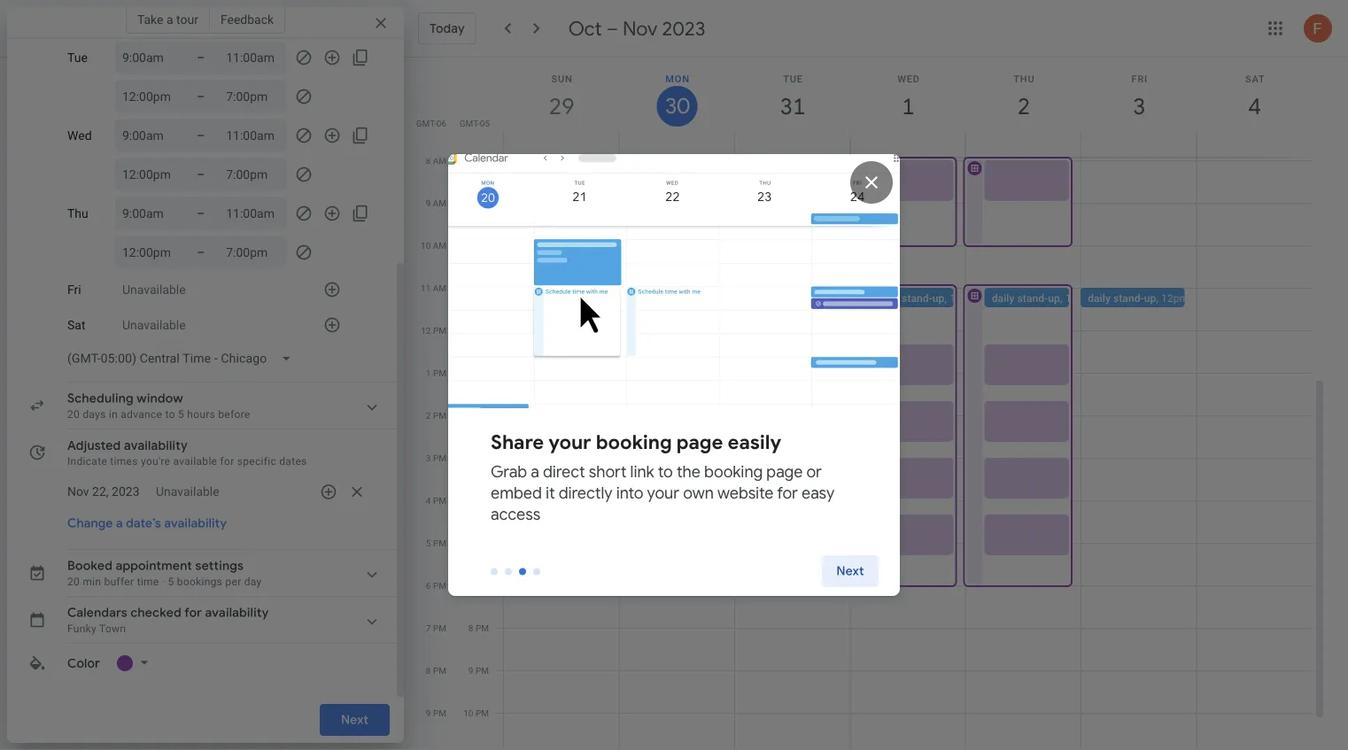 Task type: vqa. For each thing, say whether or not it's contained in the screenshot.
12 element
no



Task type: describe. For each thing, give the bounding box(es) containing it.
a for change a date's availability
[[116, 516, 123, 532]]

0 vertical spatial 9 am
[[468, 155, 489, 166]]

3 up from the left
[[933, 292, 945, 305]]

grab
[[491, 462, 527, 482]]

sat
[[67, 318, 85, 332]]

you're
[[141, 455, 170, 468]]

1 horizontal spatial next button
[[822, 550, 879, 593]]

short
[[589, 462, 627, 482]]

8 am
[[426, 155, 447, 166]]

easy
[[802, 483, 835, 504]]

link
[[630, 462, 654, 482]]

it
[[546, 483, 555, 504]]

unavailable for sat
[[122, 318, 186, 332]]

the
[[677, 462, 701, 482]]

grid containing daily stand-up
[[411, 58, 1327, 750]]

0 horizontal spatial 9 pm
[[426, 708, 447, 719]]

unavailable for fri
[[122, 282, 186, 297]]

3 onboarding progress slider from the left
[[519, 568, 526, 575]]

1 daily stand-up , 12pm from the left
[[626, 292, 727, 305]]

4 up from the left
[[1048, 292, 1060, 305]]

adjusted
[[67, 438, 121, 454]]

1 vertical spatial 9 am
[[426, 198, 447, 209]]

1 horizontal spatial 3 pm
[[469, 411, 489, 421]]

tue
[[67, 50, 88, 65]]

3 , from the left
[[945, 292, 947, 305]]

fri
[[67, 282, 81, 297]]

0 vertical spatial 3
[[469, 411, 474, 421]]

wed
[[67, 128, 92, 143]]

0 horizontal spatial 12
[[421, 326, 431, 336]]

4 pm
[[426, 496, 447, 506]]

0 horizontal spatial 10 am
[[421, 241, 447, 251]]

3 daily from the left
[[877, 292, 899, 305]]

5 stand- from the left
[[1114, 292, 1144, 305]]

9 up 10 pm at bottom left
[[469, 666, 474, 676]]

06
[[437, 118, 447, 128]]

1 vertical spatial booking
[[704, 462, 763, 482]]

2 , from the left
[[829, 292, 832, 305]]

10 pm
[[464, 708, 489, 719]]

nov
[[623, 16, 658, 41]]

a inside share your booking page easily grab a direct short link to the booking page or embed it directly into your own website for easy access
[[531, 462, 539, 482]]

1 vertical spatial 8
[[469, 623, 474, 634]]

0 vertical spatial 8 pm
[[469, 623, 489, 634]]

4 onboarding progress slider from the left
[[533, 568, 540, 575]]

0 vertical spatial 5
[[469, 496, 474, 506]]

1 horizontal spatial page
[[767, 462, 803, 482]]

gmt- for 05
[[460, 118, 480, 128]]

0 vertical spatial 7 pm
[[469, 581, 489, 591]]

2 pm
[[426, 411, 447, 421]]

for inside adjusted availability indicate times you're available for specific dates
[[220, 455, 234, 468]]

0 horizontal spatial 1
[[426, 368, 431, 379]]

easily
[[728, 430, 782, 455]]

1 vertical spatial your
[[647, 483, 680, 504]]

1 vertical spatial next button
[[320, 704, 390, 736]]

2 vertical spatial 10
[[464, 708, 474, 719]]

6
[[426, 581, 431, 591]]

availability inside button
[[164, 516, 227, 532]]

to
[[658, 462, 673, 482]]

7 column header from the left
[[1197, 58, 1313, 157]]

thu
[[67, 206, 88, 221]]

directly
[[559, 483, 613, 504]]

change a date's availability button
[[60, 508, 234, 540]]

gmt- for 06
[[416, 118, 437, 128]]

2 vertical spatial 8
[[426, 666, 431, 676]]

1 vertical spatial 5 pm
[[426, 538, 447, 549]]

2023
[[662, 16, 706, 41]]

0 vertical spatial page
[[677, 430, 723, 455]]

1 horizontal spatial 10 am
[[463, 198, 489, 209]]

0 vertical spatial 11 am
[[463, 241, 489, 251]]

3 column header from the left
[[734, 58, 851, 157]]

1 horizontal spatial 1
[[469, 326, 474, 336]]

take a tour
[[137, 12, 198, 27]]

1 vertical spatial 8 pm
[[426, 666, 447, 676]]

5 , from the left
[[1156, 292, 1159, 305]]

1 onboarding progress slider from the left
[[491, 568, 498, 575]]

tour
[[176, 12, 198, 27]]

1 horizontal spatial 1 pm
[[469, 326, 489, 336]]

1 vertical spatial 5
[[426, 538, 431, 549]]

1 horizontal spatial 7
[[469, 581, 474, 591]]

adjusted availability indicate times you're available for specific dates
[[67, 438, 307, 468]]

0 vertical spatial 8
[[426, 155, 431, 166]]

0 horizontal spatial 3 pm
[[426, 453, 447, 464]]

into
[[616, 483, 644, 504]]

2 daily stand-up , 12pm from the left
[[761, 292, 862, 305]]

0 vertical spatial booking
[[596, 430, 672, 455]]

today button
[[418, 12, 476, 44]]

1 vertical spatial 10
[[421, 241, 431, 251]]

4 stand- from the left
[[1018, 292, 1048, 305]]

dates
[[279, 455, 307, 468]]



Task type: locate. For each thing, give the bounding box(es) containing it.
color
[[67, 656, 100, 672]]

12 pm
[[464, 283, 489, 294], [421, 326, 447, 336]]

5 up 6
[[426, 538, 431, 549]]

12pm
[[699, 292, 727, 305], [834, 292, 862, 305], [950, 292, 978, 305], [1066, 292, 1093, 305], [1162, 292, 1189, 305]]

for inside share your booking page easily grab a direct short link to the booking page or embed it directly into your own website for easy access
[[777, 483, 798, 504]]

1 vertical spatial 1 pm
[[426, 368, 447, 379]]

0 vertical spatial next
[[837, 563, 864, 579]]

9
[[468, 155, 473, 166], [426, 198, 431, 209], [469, 666, 474, 676], [426, 708, 431, 719]]

0 horizontal spatial a
[[116, 516, 123, 532]]

availability right date's
[[164, 516, 227, 532]]

1 vertical spatial a
[[531, 462, 539, 482]]

3 stand- from the left
[[902, 292, 933, 305]]

1 vertical spatial for
[[777, 483, 798, 504]]

3 daily stand-up , 12pm from the left
[[877, 292, 978, 305]]

1 vertical spatial 3 pm
[[426, 453, 447, 464]]

10 am down gmt-05 at the left top
[[463, 198, 489, 209]]

a for take a tour
[[166, 12, 173, 27]]

3 right 2 pm
[[469, 411, 474, 421]]

2 vertical spatial unavailable
[[156, 484, 219, 499]]

your
[[549, 430, 591, 455], [647, 483, 680, 504]]

today
[[430, 20, 465, 36]]

1 vertical spatial 11 am
[[421, 283, 447, 294]]

0 vertical spatial 1
[[469, 326, 474, 336]]

9 left 10 pm at bottom left
[[426, 708, 431, 719]]

0 horizontal spatial 12 pm
[[421, 326, 447, 336]]

5 up from the left
[[1144, 292, 1156, 305]]

indicate
[[67, 455, 107, 468]]

daily stand-up , 12pm daily stand-up , 12pm
[[992, 292, 1189, 305]]

1 horizontal spatial for
[[777, 483, 798, 504]]

daily stand-up , 12pm
[[626, 292, 727, 305], [761, 292, 862, 305], [877, 292, 978, 305]]

7
[[469, 581, 474, 591], [426, 623, 431, 634]]

1 horizontal spatial daily stand-up , 12pm
[[761, 292, 862, 305]]

1 daily from the left
[[626, 292, 649, 305]]

am
[[433, 155, 447, 166], [476, 155, 489, 166], [433, 198, 447, 209], [476, 198, 489, 209], [433, 241, 447, 251], [476, 241, 489, 251], [433, 283, 447, 294]]

gmt-06
[[416, 118, 447, 128]]

3 12pm from the left
[[950, 292, 978, 305]]

share your booking page easily grab a direct short link to the booking page or embed it directly into your own website for easy access
[[491, 430, 835, 525]]

0 vertical spatial for
[[220, 455, 234, 468]]

gmt-
[[416, 118, 437, 128], [460, 118, 480, 128]]

0 horizontal spatial 8 pm
[[426, 666, 447, 676]]

7 pm
[[469, 581, 489, 591], [426, 623, 447, 634]]

2 vertical spatial a
[[116, 516, 123, 532]]

0 vertical spatial next button
[[822, 550, 879, 593]]

or
[[807, 462, 822, 482]]

0 horizontal spatial 7 pm
[[426, 623, 447, 634]]

1
[[469, 326, 474, 336], [426, 368, 431, 379]]

2 horizontal spatial a
[[531, 462, 539, 482]]

a right grab
[[531, 462, 539, 482]]

0 vertical spatial 5 pm
[[469, 496, 489, 506]]

for left specific
[[220, 455, 234, 468]]

0 horizontal spatial 11 am
[[421, 283, 447, 294]]

9 right 8 am
[[468, 155, 473, 166]]

1 horizontal spatial 9 pm
[[469, 666, 489, 676]]

5 daily from the left
[[1088, 292, 1111, 305]]

1 horizontal spatial next
[[837, 563, 864, 579]]

a left tour
[[166, 12, 173, 27]]

5 12pm from the left
[[1162, 292, 1189, 305]]

0 vertical spatial 7
[[469, 581, 474, 591]]

0 horizontal spatial 5 pm
[[426, 538, 447, 549]]

take a tour button
[[126, 5, 210, 34]]

6 pm
[[426, 581, 447, 591]]

9 am
[[468, 155, 489, 166], [426, 198, 447, 209]]

1 vertical spatial page
[[767, 462, 803, 482]]

10 am down 8 am
[[421, 241, 447, 251]]

unavailable right sat at the left top of page
[[122, 318, 186, 332]]

8 up 10 pm at bottom left
[[469, 623, 474, 634]]

column header
[[503, 58, 620, 157], [619, 58, 735, 157], [734, 58, 851, 157], [850, 58, 966, 157], [965, 58, 1082, 157], [1081, 58, 1197, 157], [1197, 58, 1313, 157]]

0 vertical spatial 11
[[463, 241, 473, 251]]

2 gmt- from the left
[[460, 118, 480, 128]]

1 vertical spatial 11
[[421, 283, 431, 294]]

0 vertical spatial 9 pm
[[469, 666, 489, 676]]

pm
[[476, 283, 489, 294], [433, 326, 447, 336], [476, 326, 489, 336], [433, 368, 447, 379], [433, 411, 447, 421], [476, 411, 489, 421], [433, 453, 447, 464], [433, 496, 447, 506], [476, 496, 489, 506], [433, 538, 447, 549], [433, 581, 447, 591], [476, 581, 489, 591], [433, 623, 447, 634], [476, 623, 489, 634], [433, 666, 447, 676], [476, 666, 489, 676], [433, 708, 447, 719], [476, 708, 489, 719]]

your up direct
[[549, 430, 591, 455]]

8 pm up 10 pm at bottom left
[[469, 623, 489, 634]]

next
[[837, 563, 864, 579], [341, 712, 369, 728]]

share
[[491, 430, 544, 455]]

0 horizontal spatial 11
[[421, 283, 431, 294]]

2 onboarding progress slider from the left
[[505, 568, 512, 575]]

availability up you're
[[124, 438, 188, 454]]

1 horizontal spatial 11
[[463, 241, 473, 251]]

1 horizontal spatial 7 pm
[[469, 581, 489, 591]]

4 , from the left
[[1060, 292, 1063, 305]]

1 vertical spatial 3
[[426, 453, 431, 464]]

0 horizontal spatial gmt-
[[416, 118, 437, 128]]

8 pm down 6 pm
[[426, 666, 447, 676]]

unavailable
[[122, 282, 186, 297], [122, 318, 186, 332], [156, 484, 219, 499]]

page up the the
[[677, 430, 723, 455]]

8
[[426, 155, 431, 166], [469, 623, 474, 634], [426, 666, 431, 676]]

direct
[[543, 462, 585, 482]]

1 vertical spatial 7 pm
[[426, 623, 447, 634]]

5 right 4 pm
[[469, 496, 474, 506]]

a
[[166, 12, 173, 27], [531, 462, 539, 482], [116, 516, 123, 532]]

oct
[[569, 16, 602, 41]]

5 column header from the left
[[965, 58, 1082, 157]]

change
[[67, 516, 113, 532]]

1 , from the left
[[694, 292, 697, 305]]

8 down gmt-06
[[426, 155, 431, 166]]

1 stand- from the left
[[651, 292, 682, 305]]

gmt- up 8 am
[[416, 118, 437, 128]]

1 horizontal spatial your
[[647, 483, 680, 504]]

embed
[[491, 483, 542, 504]]

2 12pm from the left
[[834, 292, 862, 305]]

9 am down 8 am
[[426, 198, 447, 209]]

5
[[469, 496, 474, 506], [426, 538, 431, 549]]

1 vertical spatial 9 pm
[[426, 708, 447, 719]]

page left or
[[767, 462, 803, 482]]

for left easy at the right
[[777, 483, 798, 504]]

page
[[677, 430, 723, 455], [767, 462, 803, 482]]

7 pm right 6 pm
[[469, 581, 489, 591]]

1 gmt- from the left
[[416, 118, 437, 128]]

change a date's availability
[[67, 516, 227, 532]]

2 column header from the left
[[619, 58, 735, 157]]

0 vertical spatial availability
[[124, 438, 188, 454]]

05
[[480, 118, 490, 128]]

date's
[[126, 516, 161, 532]]

grid
[[411, 58, 1327, 750]]

0 vertical spatial unavailable
[[122, 282, 186, 297]]

1 horizontal spatial 12 pm
[[464, 283, 489, 294]]

1 vertical spatial 12
[[421, 326, 431, 336]]

11 am
[[463, 241, 489, 251], [421, 283, 447, 294]]

onboarding progress slider
[[491, 568, 498, 575], [505, 568, 512, 575], [519, 568, 526, 575], [533, 568, 540, 575]]

4 daily from the left
[[992, 292, 1015, 305]]

2 daily from the left
[[761, 292, 784, 305]]

1 vertical spatial next
[[341, 712, 369, 728]]

9 pm left 10 pm at bottom left
[[426, 708, 447, 719]]

0 horizontal spatial page
[[677, 430, 723, 455]]

3 pm right 2 pm
[[469, 411, 489, 421]]

4 12pm from the left
[[1066, 292, 1093, 305]]

,
[[694, 292, 697, 305], [829, 292, 832, 305], [945, 292, 947, 305], [1060, 292, 1063, 305], [1156, 292, 1159, 305]]

1 vertical spatial unavailable
[[122, 318, 186, 332]]

booking
[[596, 430, 672, 455], [704, 462, 763, 482]]

0 vertical spatial 12
[[464, 283, 474, 294]]

0 horizontal spatial 3
[[426, 453, 431, 464]]

take
[[137, 12, 163, 27]]

1 horizontal spatial 3
[[469, 411, 474, 421]]

5 pm up 6 pm
[[426, 538, 447, 549]]

specific
[[237, 455, 276, 468]]

unavailable down 'available'
[[156, 484, 219, 499]]

1 vertical spatial 12 pm
[[421, 326, 447, 336]]

oct – nov 2023
[[569, 16, 706, 41]]

available
[[173, 455, 217, 468]]

8 pm
[[469, 623, 489, 634], [426, 666, 447, 676]]

0 vertical spatial your
[[549, 430, 591, 455]]

gmt- right 06
[[460, 118, 480, 128]]

a left date's
[[116, 516, 123, 532]]

0 horizontal spatial 5
[[426, 538, 431, 549]]

7 down 6
[[426, 623, 431, 634]]

1 up from the left
[[682, 292, 694, 305]]

0 vertical spatial 12 pm
[[464, 283, 489, 294]]

8 down 6
[[426, 666, 431, 676]]

0 vertical spatial 10 am
[[463, 198, 489, 209]]

times
[[110, 455, 138, 468]]

5 pm left the embed
[[469, 496, 489, 506]]

booking up 'website'
[[704, 462, 763, 482]]

0 horizontal spatial next button
[[320, 704, 390, 736]]

9 down 8 am
[[426, 198, 431, 209]]

4
[[426, 496, 431, 506]]

0 horizontal spatial daily stand-up , 12pm
[[626, 292, 727, 305]]

stand-
[[651, 292, 682, 305], [786, 292, 817, 305], [902, 292, 933, 305], [1018, 292, 1048, 305], [1114, 292, 1144, 305]]

1 12pm from the left
[[699, 292, 727, 305]]

4 column header from the left
[[850, 58, 966, 157]]

9 am down gmt-05 at the left top
[[468, 155, 489, 166]]

1 horizontal spatial 8 pm
[[469, 623, 489, 634]]

1 horizontal spatial 5 pm
[[469, 496, 489, 506]]

0 horizontal spatial 9 am
[[426, 198, 447, 209]]

up
[[682, 292, 694, 305], [817, 292, 829, 305], [933, 292, 945, 305], [1048, 292, 1060, 305], [1144, 292, 1156, 305]]

1 vertical spatial 7
[[426, 623, 431, 634]]

0 vertical spatial a
[[166, 12, 173, 27]]

feedback button
[[210, 5, 285, 34]]

11
[[463, 241, 473, 251], [421, 283, 431, 294]]

0 horizontal spatial 1 pm
[[426, 368, 447, 379]]

unavailable right fri
[[122, 282, 186, 297]]

1 horizontal spatial 5
[[469, 496, 474, 506]]

7 right 6 pm
[[469, 581, 474, 591]]

daily
[[626, 292, 649, 305], [761, 292, 784, 305], [877, 292, 899, 305], [992, 292, 1015, 305], [1088, 292, 1111, 305]]

3 up 4
[[426, 453, 431, 464]]

1 horizontal spatial 12
[[464, 283, 474, 294]]

–
[[607, 16, 618, 41], [197, 50, 205, 65], [197, 89, 205, 104], [197, 128, 205, 143], [197, 167, 205, 182], [197, 206, 205, 221], [197, 245, 205, 260]]

0 horizontal spatial booking
[[596, 430, 672, 455]]

1 horizontal spatial booking
[[704, 462, 763, 482]]

0 vertical spatial 3 pm
[[469, 411, 489, 421]]

2
[[426, 411, 431, 421]]

1 column header from the left
[[503, 58, 620, 157]]

1 pm
[[469, 326, 489, 336], [426, 368, 447, 379]]

1 horizontal spatial 9 am
[[468, 155, 489, 166]]

next button
[[822, 550, 879, 593], [320, 704, 390, 736]]

6 column header from the left
[[1081, 58, 1197, 157]]

12
[[464, 283, 474, 294], [421, 326, 431, 336]]

for
[[220, 455, 234, 468], [777, 483, 798, 504]]

9 pm up 10 pm at bottom left
[[469, 666, 489, 676]]

10
[[463, 198, 473, 209], [421, 241, 431, 251], [464, 708, 474, 719]]

9 pm
[[469, 666, 489, 676], [426, 708, 447, 719]]

2 up from the left
[[817, 292, 829, 305]]

0 horizontal spatial 7
[[426, 623, 431, 634]]

0 vertical spatial 1 pm
[[469, 326, 489, 336]]

3
[[469, 411, 474, 421], [426, 453, 431, 464]]

gmt-05
[[460, 118, 490, 128]]

website
[[718, 483, 774, 504]]

3 pm
[[469, 411, 489, 421], [426, 453, 447, 464]]

own
[[683, 483, 714, 504]]

1 vertical spatial 1
[[426, 368, 431, 379]]

availability inside adjusted availability indicate times you're available for specific dates
[[124, 438, 188, 454]]

feedback
[[221, 12, 274, 27]]

7 pm down 6 pm
[[426, 623, 447, 634]]

0 vertical spatial 10
[[463, 198, 473, 209]]

1 horizontal spatial gmt-
[[460, 118, 480, 128]]

booking up link
[[596, 430, 672, 455]]

2 horizontal spatial daily stand-up , 12pm
[[877, 292, 978, 305]]

10 am
[[463, 198, 489, 209], [421, 241, 447, 251]]

your down to
[[647, 483, 680, 504]]

2 stand- from the left
[[786, 292, 817, 305]]

access
[[491, 505, 541, 525]]

5 pm
[[469, 496, 489, 506], [426, 538, 447, 549]]

3 pm down 2 pm
[[426, 453, 447, 464]]

1 horizontal spatial a
[[166, 12, 173, 27]]

availability
[[124, 438, 188, 454], [164, 516, 227, 532]]



